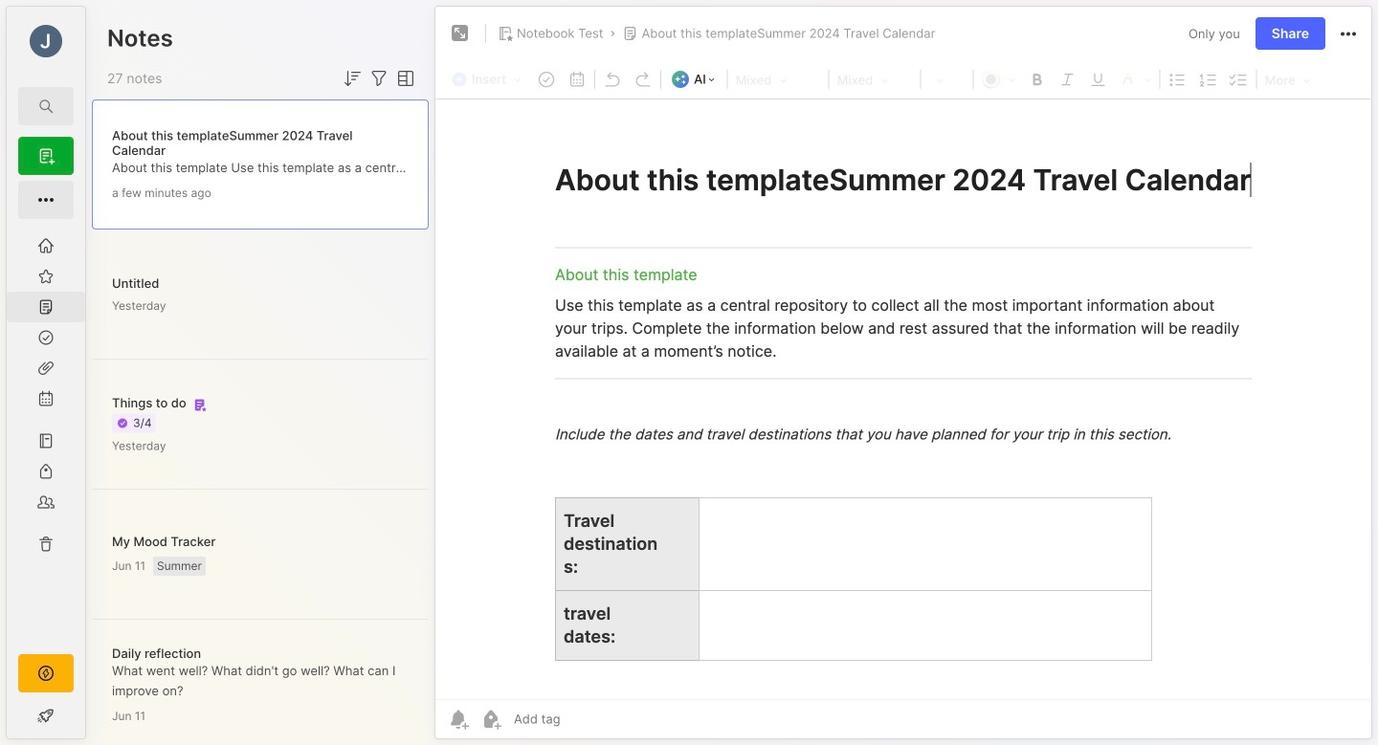 Task type: locate. For each thing, give the bounding box(es) containing it.
tree inside main element
[[7, 231, 85, 637]]

tree
[[7, 231, 85, 637]]

1 vertical spatial new note image
[[34, 189, 57, 212]]

add tag image
[[479, 708, 502, 731]]

Add tag field
[[512, 711, 656, 728]]

Font family field
[[831, 67, 919, 92]]

new note image
[[34, 145, 57, 167], [34, 189, 57, 212]]

account image
[[30, 25, 62, 57]]

1 new note image from the top
[[34, 145, 57, 167]]

font color image
[[976, 66, 1022, 93]]

add a reminder image
[[447, 708, 470, 731]]

home image
[[36, 236, 56, 256]]

Account field
[[7, 22, 85, 60]]

new note image up home image
[[34, 189, 57, 212]]

upgrade image
[[34, 662, 57, 685]]

font size image
[[923, 67, 971, 92]]

new note image down edit search image
[[34, 145, 57, 167]]

more image
[[1259, 67, 1317, 92]]

heading level image
[[730, 67, 827, 92]]

0 vertical spatial new note image
[[34, 145, 57, 167]]

2 new note image from the top
[[34, 189, 57, 212]]

click to expand image
[[84, 710, 98, 733]]

insert image
[[447, 67, 531, 92]]



Task type: describe. For each thing, give the bounding box(es) containing it.
Sort options field
[[341, 67, 364, 90]]

edit search image
[[34, 95, 57, 118]]

Add filters field
[[368, 67, 390, 90]]

Insert field
[[447, 67, 531, 92]]

highlight image
[[1114, 66, 1158, 93]]

add filters image
[[368, 67, 390, 90]]

Help and Learning task checklist field
[[7, 701, 85, 731]]

main element
[[0, 0, 92, 746]]

View options field
[[390, 67, 417, 90]]

font family image
[[831, 67, 919, 92]]

more actions image
[[1337, 23, 1360, 46]]

Note Editor text field
[[435, 99, 1371, 700]]

More actions field
[[1337, 21, 1360, 46]]

Heading level field
[[730, 67, 827, 92]]

note window element
[[434, 6, 1372, 745]]

expand note image
[[449, 22, 472, 45]]



Task type: vqa. For each thing, say whether or not it's contained in the screenshot.
Add filters field
yes



